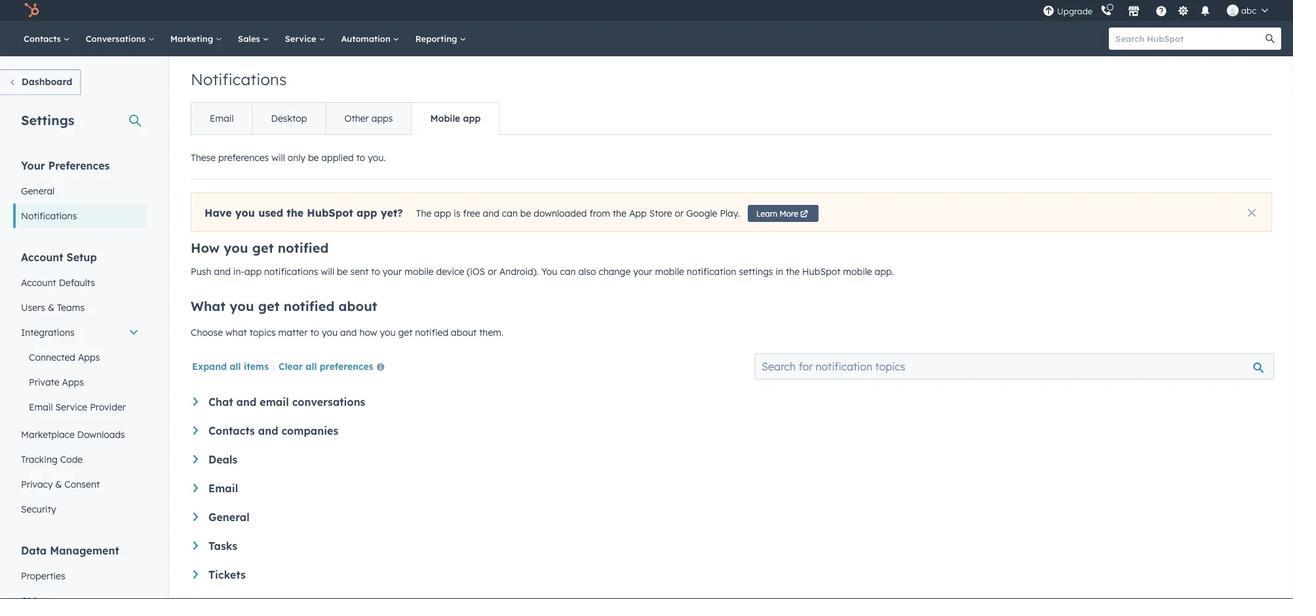 Task type: vqa. For each thing, say whether or not it's contained in the screenshot.
features
no



Task type: locate. For each thing, give the bounding box(es) containing it.
1 horizontal spatial all
[[306, 361, 317, 372]]

app down how you get notified
[[245, 266, 262, 278]]

1 caret image from the top
[[193, 398, 198, 406]]

sent
[[350, 266, 369, 278]]

1 vertical spatial service
[[55, 402, 87, 413]]

have you used the hubspot app yet?
[[205, 207, 403, 220]]

code
[[60, 454, 83, 465]]

notified up matter
[[284, 298, 335, 315]]

2 horizontal spatial the
[[786, 266, 800, 278]]

users & teams link
[[13, 295, 147, 320]]

0 horizontal spatial hubspot
[[307, 207, 353, 220]]

about left them.
[[451, 327, 477, 339]]

notified up notifications
[[278, 240, 329, 256]]

hubspot image
[[24, 3, 39, 18]]

caret image inside general dropdown button
[[193, 513, 198, 522]]

all
[[230, 361, 241, 372], [306, 361, 317, 372]]

general inside your preferences element
[[21, 185, 55, 197]]

1 horizontal spatial general
[[208, 511, 250, 524]]

1 horizontal spatial hubspot
[[802, 266, 841, 278]]

0 vertical spatial account
[[21, 251, 63, 264]]

1 horizontal spatial can
[[560, 266, 576, 278]]

general up tasks
[[208, 511, 250, 524]]

settings image
[[1178, 6, 1189, 17]]

2 all from the left
[[306, 361, 317, 372]]

get up topics
[[258, 298, 280, 315]]

1 vertical spatial notifications
[[21, 210, 77, 222]]

your
[[21, 159, 45, 172]]

0 vertical spatial contacts
[[24, 33, 63, 44]]

0 horizontal spatial about
[[339, 298, 377, 315]]

0 vertical spatial preferences
[[218, 152, 269, 164]]

1 account from the top
[[21, 251, 63, 264]]

2 caret image from the top
[[193, 513, 198, 522]]

email service provider
[[29, 402, 126, 413]]

provider
[[90, 402, 126, 413]]

app right mobile at the top of page
[[463, 113, 481, 124]]

contacts and companies button
[[193, 425, 1270, 438]]

and for in-
[[214, 266, 231, 278]]

caret image for tasks
[[193, 542, 198, 551]]

can right you
[[560, 266, 576, 278]]

you up the what at the bottom of the page
[[230, 298, 254, 315]]

connected apps
[[29, 352, 100, 363]]

caret image inside deals dropdown button
[[193, 456, 198, 464]]

desktop button
[[252, 103, 325, 134]]

service down the private apps link
[[55, 402, 87, 413]]

general
[[21, 185, 55, 197], [208, 511, 250, 524]]

1 vertical spatial notified
[[284, 298, 335, 315]]

contacts for contacts and companies
[[208, 425, 255, 438]]

1 caret image from the top
[[193, 427, 198, 435]]

your preferences
[[21, 159, 110, 172]]

marketplaces button
[[1120, 0, 1148, 21]]

3 caret image from the top
[[193, 484, 198, 493]]

caret image inside tickets "dropdown button"
[[193, 571, 198, 579]]

can
[[502, 208, 518, 219], [560, 266, 576, 278]]

0 vertical spatial get
[[252, 240, 274, 256]]

hubspot right in
[[802, 266, 841, 278]]

get for what
[[258, 298, 280, 315]]

0 vertical spatial be
[[308, 152, 319, 164]]

the right used
[[287, 207, 304, 220]]

0 horizontal spatial preferences
[[218, 152, 269, 164]]

1 vertical spatial caret image
[[193, 513, 198, 522]]

caret image
[[193, 398, 198, 406], [193, 513, 198, 522], [193, 571, 198, 579]]

apps up email service provider
[[62, 377, 84, 388]]

chat and email conversations
[[208, 396, 365, 409]]

0 vertical spatial or
[[675, 208, 684, 219]]

1 vertical spatial be
[[520, 208, 531, 219]]

have you used the hubspot app yet? alert
[[191, 193, 1272, 232]]

applied
[[321, 152, 354, 164]]

be inside have you used the hubspot app yet? alert
[[520, 208, 531, 219]]

sales
[[238, 33, 263, 44]]

0 horizontal spatial or
[[488, 266, 497, 278]]

and right chat
[[236, 396, 257, 409]]

0 vertical spatial apps
[[78, 352, 100, 363]]

app left is
[[434, 208, 451, 219]]

hubspot down applied
[[307, 207, 353, 220]]

mobile left device
[[405, 266, 434, 278]]

will
[[271, 152, 285, 164], [321, 266, 334, 278]]

email down the private
[[29, 402, 53, 413]]

0 horizontal spatial can
[[502, 208, 518, 219]]

0 vertical spatial caret image
[[193, 398, 198, 406]]

0 vertical spatial hubspot
[[307, 207, 353, 220]]

0 horizontal spatial the
[[287, 207, 304, 220]]

1 vertical spatial &
[[55, 479, 62, 490]]

your
[[383, 266, 402, 278], [633, 266, 653, 278]]

be left sent
[[337, 266, 348, 278]]

2 horizontal spatial be
[[520, 208, 531, 219]]

account
[[21, 251, 63, 264], [21, 277, 56, 288]]

& for users
[[48, 302, 54, 313]]

2 horizontal spatial to
[[371, 266, 380, 278]]

you up clear all preferences
[[322, 327, 338, 339]]

abc button
[[1219, 0, 1276, 21]]

1 vertical spatial about
[[451, 327, 477, 339]]

free
[[463, 208, 480, 219]]

account setup element
[[13, 250, 147, 522]]

1 horizontal spatial mobile
[[655, 266, 684, 278]]

caret image inside contacts and companies dropdown button
[[193, 427, 198, 435]]

privacy & consent link
[[13, 472, 147, 497]]

be left downloaded
[[520, 208, 531, 219]]

caret image inside the "tasks" dropdown button
[[193, 542, 198, 551]]

1 vertical spatial general
[[208, 511, 250, 524]]

downloaded
[[534, 208, 587, 219]]

expand all items
[[192, 361, 269, 372]]

caret image inside email dropdown button
[[193, 484, 198, 493]]

hubspot link
[[16, 3, 49, 18]]

general down your
[[21, 185, 55, 197]]

email
[[210, 113, 234, 124], [29, 402, 53, 413], [208, 482, 238, 496]]

topics
[[250, 327, 276, 339]]

1 vertical spatial can
[[560, 266, 576, 278]]

0 vertical spatial email
[[210, 113, 234, 124]]

to
[[356, 152, 365, 164], [371, 266, 380, 278], [310, 327, 319, 339]]

your right change
[[633, 266, 653, 278]]

1 horizontal spatial will
[[321, 266, 334, 278]]

2 your from the left
[[633, 266, 653, 278]]

1 horizontal spatial the
[[613, 208, 627, 219]]

0 vertical spatial can
[[502, 208, 518, 219]]

contacts for contacts
[[24, 33, 63, 44]]

settings
[[739, 266, 773, 278]]

3 caret image from the top
[[193, 571, 198, 579]]

account up users
[[21, 277, 56, 288]]

0 horizontal spatial mobile
[[405, 266, 434, 278]]

3 mobile from the left
[[843, 266, 872, 278]]

service right sales link
[[285, 33, 319, 44]]

conversations
[[86, 33, 148, 44]]

mobile
[[405, 266, 434, 278], [655, 266, 684, 278], [843, 266, 872, 278]]

0 vertical spatial notifications
[[191, 69, 287, 89]]

2 vertical spatial be
[[337, 266, 348, 278]]

also
[[578, 266, 596, 278]]

caret image inside chat and email conversations dropdown button
[[193, 398, 198, 406]]

mobile app
[[430, 113, 481, 124]]

get down used
[[252, 240, 274, 256]]

the left the app
[[613, 208, 627, 219]]

dashboard link
[[0, 69, 81, 95]]

& right users
[[48, 302, 54, 313]]

0 horizontal spatial general
[[21, 185, 55, 197]]

2 account from the top
[[21, 277, 56, 288]]

1 horizontal spatial to
[[356, 152, 365, 164]]

settings link
[[1175, 4, 1192, 17]]

reporting link
[[408, 21, 474, 56]]

0 horizontal spatial notifications
[[21, 210, 77, 222]]

marketplace downloads link
[[13, 422, 147, 447]]

upgrade image
[[1043, 6, 1055, 17]]

email button
[[191, 103, 252, 134]]

1 horizontal spatial about
[[451, 327, 477, 339]]

apps down "integrations" "button"
[[78, 352, 100, 363]]

& inside users & teams link
[[48, 302, 54, 313]]

get right "how"
[[398, 327, 413, 339]]

0 horizontal spatial &
[[48, 302, 54, 313]]

1 mobile from the left
[[405, 266, 434, 278]]

0 vertical spatial general
[[21, 185, 55, 197]]

and right free
[[483, 208, 499, 219]]

be for and
[[520, 208, 531, 219]]

account up account defaults
[[21, 251, 63, 264]]

you
[[541, 266, 558, 278]]

to right matter
[[310, 327, 319, 339]]

deals
[[208, 454, 238, 467]]

calling icon button
[[1095, 2, 1118, 19]]

play.
[[720, 208, 740, 219]]

1 vertical spatial will
[[321, 266, 334, 278]]

you inside alert
[[235, 207, 255, 220]]

1 horizontal spatial contacts
[[208, 425, 255, 438]]

private apps link
[[13, 370, 147, 395]]

email
[[260, 396, 289, 409]]

and left in-
[[214, 266, 231, 278]]

1 vertical spatial contacts
[[208, 425, 255, 438]]

get
[[252, 240, 274, 256], [258, 298, 280, 315], [398, 327, 413, 339]]

notifications
[[191, 69, 287, 89], [21, 210, 77, 222]]

your right sent
[[383, 266, 402, 278]]

email up these
[[210, 113, 234, 124]]

or right store
[[675, 208, 684, 219]]

0 horizontal spatial your
[[383, 266, 402, 278]]

more
[[780, 209, 798, 219]]

upgrade
[[1057, 6, 1093, 17]]

yet?
[[381, 207, 403, 220]]

data management
[[21, 544, 119, 558]]

dashboard
[[22, 76, 72, 88]]

contacts down hubspot link
[[24, 33, 63, 44]]

these
[[191, 152, 216, 164]]

1 horizontal spatial your
[[633, 266, 653, 278]]

1 vertical spatial email
[[29, 402, 53, 413]]

learn more link
[[748, 205, 819, 222]]

menu containing abc
[[1042, 0, 1278, 21]]

apps
[[78, 352, 100, 363], [62, 377, 84, 388]]

caret image for deals
[[193, 456, 198, 464]]

connected
[[29, 352, 75, 363]]

will left 'only'
[[271, 152, 285, 164]]

can inside have you used the hubspot app yet? alert
[[502, 208, 518, 219]]

0 horizontal spatial all
[[230, 361, 241, 372]]

all inside clear all preferences button
[[306, 361, 317, 372]]

4 caret image from the top
[[193, 542, 198, 551]]

all left items
[[230, 361, 241, 372]]

& inside privacy & consent link
[[55, 479, 62, 490]]

1 horizontal spatial preferences
[[320, 361, 373, 372]]

and inside have you used the hubspot app yet? alert
[[483, 208, 499, 219]]

0 vertical spatial will
[[271, 152, 285, 164]]

notifications down sales on the left
[[191, 69, 287, 89]]

contacts link
[[16, 21, 78, 56]]

caret image
[[193, 427, 198, 435], [193, 456, 198, 464], [193, 484, 198, 493], [193, 542, 198, 551]]

preferences inside button
[[320, 361, 373, 372]]

the
[[287, 207, 304, 220], [613, 208, 627, 219], [786, 266, 800, 278]]

can right free
[[502, 208, 518, 219]]

app
[[629, 208, 647, 219]]

2 vertical spatial caret image
[[193, 571, 198, 579]]

email down deals
[[208, 482, 238, 496]]

1 vertical spatial preferences
[[320, 361, 373, 372]]

the right in
[[786, 266, 800, 278]]

1 horizontal spatial &
[[55, 479, 62, 490]]

1 vertical spatial get
[[258, 298, 280, 315]]

all right clear on the left of the page
[[306, 361, 317, 372]]

be right 'only'
[[308, 152, 319, 164]]

and down email
[[258, 425, 278, 438]]

you for have
[[235, 207, 255, 220]]

matter
[[278, 327, 308, 339]]

& right "privacy"
[[55, 479, 62, 490]]

or
[[675, 208, 684, 219], [488, 266, 497, 278]]

caret image for tickets
[[193, 571, 198, 579]]

mobile left app.
[[843, 266, 872, 278]]

preferences right these
[[218, 152, 269, 164]]

navigation
[[191, 102, 500, 135]]

2 caret image from the top
[[193, 456, 198, 464]]

caret image for contacts and companies
[[193, 427, 198, 435]]

0 vertical spatial notified
[[278, 240, 329, 256]]

will left sent
[[321, 266, 334, 278]]

account defaults
[[21, 277, 95, 288]]

notified left them.
[[415, 327, 448, 339]]

tasks
[[208, 540, 237, 553]]

you left used
[[235, 207, 255, 220]]

account setup
[[21, 251, 97, 264]]

0 vertical spatial &
[[48, 302, 54, 313]]

0 horizontal spatial contacts
[[24, 33, 63, 44]]

to right sent
[[371, 266, 380, 278]]

push and in-app notifications will be sent to your mobile device (ios or android). you can also change your mobile notification settings in the hubspot mobile app.
[[191, 266, 894, 278]]

tracking
[[21, 454, 58, 465]]

1 your from the left
[[383, 266, 402, 278]]

mobile left notification
[[655, 266, 684, 278]]

notifications down general link at the left top of page
[[21, 210, 77, 222]]

0 vertical spatial about
[[339, 298, 377, 315]]

1 horizontal spatial service
[[285, 33, 319, 44]]

to left you.
[[356, 152, 365, 164]]

1 horizontal spatial be
[[337, 266, 348, 278]]

other apps button
[[325, 103, 411, 134]]

contacts up deals
[[208, 425, 255, 438]]

1 all from the left
[[230, 361, 241, 372]]

notifications image
[[1200, 6, 1211, 18]]

preferences down choose what topics matter to you and how you get notified about them.
[[320, 361, 373, 372]]

0 horizontal spatial to
[[310, 327, 319, 339]]

app inside button
[[463, 113, 481, 124]]

notifications
[[264, 266, 318, 278]]

menu
[[1042, 0, 1278, 21]]

2 horizontal spatial mobile
[[843, 266, 872, 278]]

1 vertical spatial or
[[488, 266, 497, 278]]

and
[[483, 208, 499, 219], [214, 266, 231, 278], [340, 327, 357, 339], [236, 396, 257, 409], [258, 425, 278, 438]]

about up "how"
[[339, 298, 377, 315]]

1 vertical spatial apps
[[62, 377, 84, 388]]

and for companies
[[258, 425, 278, 438]]

1 horizontal spatial or
[[675, 208, 684, 219]]

0 horizontal spatial service
[[55, 402, 87, 413]]

app
[[463, 113, 481, 124], [357, 207, 377, 220], [434, 208, 451, 219], [245, 266, 262, 278]]

email inside email service provider link
[[29, 402, 53, 413]]

Search HubSpot search field
[[1109, 28, 1270, 50]]

1 vertical spatial account
[[21, 277, 56, 288]]

you up in-
[[224, 240, 248, 256]]

service inside account setup element
[[55, 402, 87, 413]]

or right (ios
[[488, 266, 497, 278]]

how
[[191, 240, 220, 256]]

tracking code
[[21, 454, 83, 465]]



Task type: describe. For each thing, give the bounding box(es) containing it.
what
[[226, 327, 247, 339]]

apps for connected apps
[[78, 352, 100, 363]]

0 horizontal spatial will
[[271, 152, 285, 164]]

app left yet?
[[357, 207, 377, 220]]

data
[[21, 544, 47, 558]]

1 vertical spatial hubspot
[[802, 266, 841, 278]]

consent
[[64, 479, 100, 490]]

0 vertical spatial service
[[285, 33, 319, 44]]

google
[[686, 208, 717, 219]]

notification
[[687, 266, 737, 278]]

gary orlando image
[[1227, 5, 1239, 16]]

1 vertical spatial to
[[371, 266, 380, 278]]

how you get notified
[[191, 240, 329, 256]]

clear all preferences
[[279, 361, 373, 372]]

connected apps link
[[13, 345, 147, 370]]

how
[[359, 327, 377, 339]]

security link
[[13, 497, 147, 522]]

expand all items button
[[192, 361, 269, 372]]

you.
[[368, 152, 386, 164]]

choose what topics matter to you and how you get notified about them.
[[191, 327, 504, 339]]

you for what
[[230, 298, 254, 315]]

conversations link
[[78, 21, 162, 56]]

all for clear
[[306, 361, 317, 372]]

notifications link
[[13, 204, 147, 228]]

desktop
[[271, 113, 307, 124]]

change
[[599, 266, 631, 278]]

help button
[[1150, 0, 1173, 21]]

caret image for email
[[193, 484, 198, 493]]

2 vertical spatial email
[[208, 482, 238, 496]]

sales link
[[230, 21, 277, 56]]

help image
[[1156, 6, 1168, 18]]

them.
[[479, 327, 504, 339]]

learn
[[756, 209, 778, 219]]

navigation containing email
[[191, 102, 500, 135]]

integrations button
[[13, 320, 147, 345]]

get for how
[[252, 240, 274, 256]]

integrations
[[21, 327, 75, 338]]

2 vertical spatial to
[[310, 327, 319, 339]]

properties link
[[13, 564, 147, 589]]

service link
[[277, 21, 333, 56]]

your preferences element
[[13, 158, 147, 228]]

abc
[[1242, 5, 1257, 16]]

private apps
[[29, 377, 84, 388]]

Search for notification topics search field
[[755, 354, 1274, 380]]

privacy & consent
[[21, 479, 100, 490]]

items
[[244, 361, 269, 372]]

chat and email conversations button
[[193, 396, 1270, 409]]

marketplaces image
[[1128, 6, 1140, 18]]

reporting
[[415, 33, 460, 44]]

marketplace downloads
[[21, 429, 125, 441]]

is
[[454, 208, 461, 219]]

account for account setup
[[21, 251, 63, 264]]

close image
[[1248, 209, 1256, 217]]

calling icon image
[[1101, 5, 1112, 17]]

management
[[50, 544, 119, 558]]

these preferences will only be applied to you.
[[191, 152, 386, 164]]

2 vertical spatial notified
[[415, 327, 448, 339]]

clear all preferences button
[[279, 360, 390, 375]]

from
[[590, 208, 610, 219]]

email button
[[193, 482, 1270, 496]]

notified for how you get notified
[[278, 240, 329, 256]]

0 horizontal spatial be
[[308, 152, 319, 164]]

other
[[344, 113, 369, 124]]

and for email
[[236, 396, 257, 409]]

and left "how"
[[340, 327, 357, 339]]

clear
[[279, 361, 303, 372]]

search button
[[1259, 28, 1282, 50]]

learn more
[[756, 209, 798, 219]]

mobile app button
[[411, 103, 499, 134]]

properties
[[21, 571, 65, 582]]

companies
[[282, 425, 338, 438]]

automation
[[341, 33, 393, 44]]

marketing
[[170, 33, 216, 44]]

2 mobile from the left
[[655, 266, 684, 278]]

2 vertical spatial get
[[398, 327, 413, 339]]

private
[[29, 377, 59, 388]]

data management element
[[13, 544, 147, 600]]

chat
[[208, 396, 233, 409]]

apps for private apps
[[62, 377, 84, 388]]

be for notifications
[[337, 266, 348, 278]]

email inside email button
[[210, 113, 234, 124]]

you for how
[[224, 240, 248, 256]]

account defaults link
[[13, 270, 147, 295]]

you right "how"
[[380, 327, 396, 339]]

search image
[[1266, 34, 1275, 43]]

marketplace
[[21, 429, 75, 441]]

(ios
[[467, 266, 485, 278]]

hubspot inside alert
[[307, 207, 353, 220]]

& for privacy
[[55, 479, 62, 490]]

0 vertical spatial to
[[356, 152, 365, 164]]

caret image for general
[[193, 513, 198, 522]]

automation link
[[333, 21, 408, 56]]

downloads
[[77, 429, 125, 441]]

other apps
[[344, 113, 393, 124]]

or inside have you used the hubspot app yet? alert
[[675, 208, 684, 219]]

apps
[[371, 113, 393, 124]]

caret image for chat and email conversations
[[193, 398, 198, 406]]

users & teams
[[21, 302, 85, 313]]

notified for what you get notified about
[[284, 298, 335, 315]]

choose
[[191, 327, 223, 339]]

what
[[191, 298, 226, 315]]

deals button
[[193, 454, 1270, 467]]

expand
[[192, 361, 227, 372]]

account for account defaults
[[21, 277, 56, 288]]

security
[[21, 504, 56, 515]]

have
[[205, 207, 232, 220]]

android).
[[499, 266, 539, 278]]

notifications inside your preferences element
[[21, 210, 77, 222]]

tickets
[[208, 569, 246, 582]]

all for expand
[[230, 361, 241, 372]]

app.
[[875, 266, 894, 278]]

preferences
[[48, 159, 110, 172]]

mobile
[[430, 113, 460, 124]]

1 horizontal spatial notifications
[[191, 69, 287, 89]]



